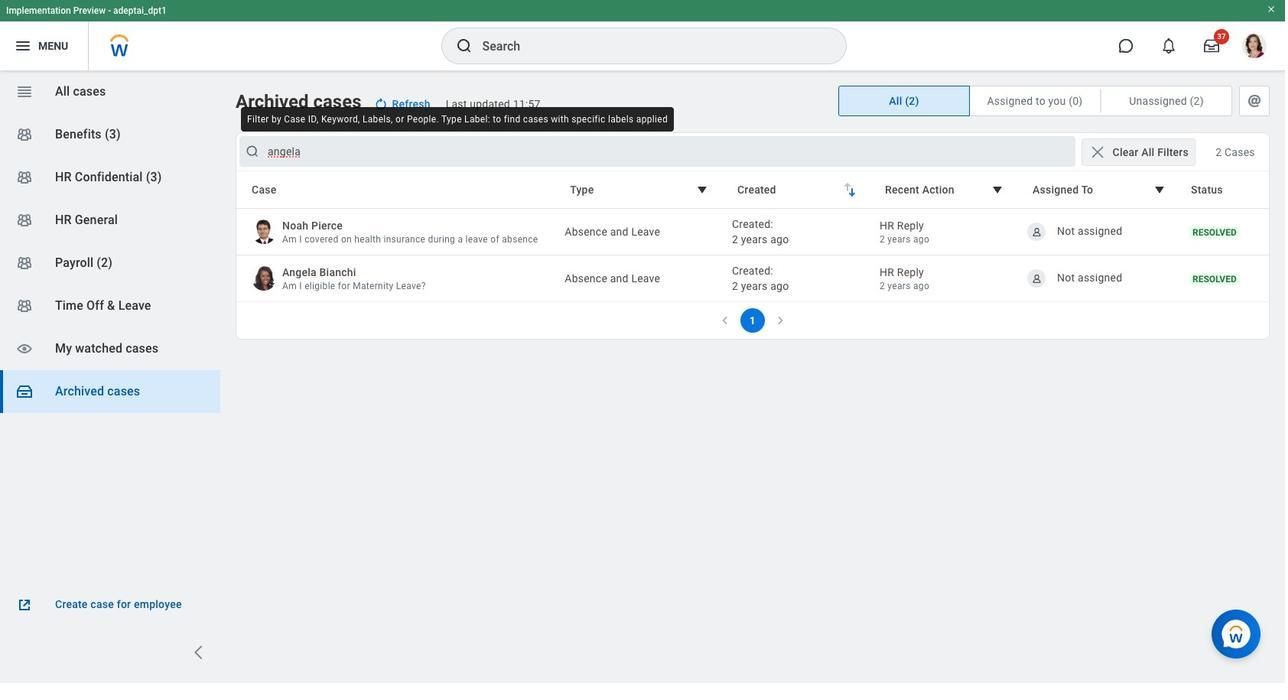 Task type: locate. For each thing, give the bounding box(es) containing it.
close environment banner image
[[1267, 5, 1276, 14]]

0 horizontal spatial to
[[493, 114, 501, 125]]

(2) inside button
[[905, 95, 919, 107]]

1 vertical spatial leave
[[631, 272, 660, 285]]

reply for angela bianchi
[[897, 266, 924, 278]]

caret down image inside recent action button
[[988, 181, 1007, 199]]

and for noah pierce
[[610, 226, 629, 238]]

caret down image left created
[[693, 181, 711, 199]]

assigned to you (0)
[[987, 95, 1083, 107]]

all inside list
[[55, 84, 70, 99]]

cases down 11:57
[[523, 114, 548, 125]]

for right 'case' in the bottom left of the page
[[117, 598, 131, 610]]

justify image
[[14, 37, 32, 55]]

0 vertical spatial created:
[[732, 218, 773, 230]]

search image inside filter by case id, keyword, labels, or people. type label: to find cases with specific labels applied "element"
[[245, 144, 260, 159]]

leave
[[631, 226, 660, 238], [631, 272, 660, 285], [118, 298, 151, 313]]

(2) inside button
[[1190, 95, 1204, 107]]

payroll
[[55, 255, 93, 270]]

2 horizontal spatial all
[[1141, 146, 1155, 158]]

-
[[108, 5, 111, 16]]

am inside noah pierce am i covered on health insurance during a leave of absence
[[282, 234, 297, 245]]

assigned down assigned to button
[[1078, 225, 1122, 237]]

0 vertical spatial reply
[[897, 220, 924, 232]]

1 horizontal spatial (2)
[[905, 95, 919, 107]]

created:
[[732, 218, 773, 230], [732, 265, 773, 277]]

0 horizontal spatial caret down image
[[693, 181, 711, 199]]

people.
[[407, 114, 439, 125]]

i down angela
[[299, 281, 302, 291]]

Filter by Case ID, Keyword, Labels, or People text field
[[268, 144, 1051, 159]]

refresh
[[392, 98, 430, 110]]

0 vertical spatial archived cases
[[236, 91, 361, 112]]

assigned left to
[[1033, 184, 1079, 196]]

1 horizontal spatial caret down image
[[988, 181, 1007, 199]]

0 vertical spatial archived
[[236, 91, 309, 112]]

2 horizontal spatial caret down image
[[1150, 181, 1169, 199]]

search image up last
[[455, 37, 473, 55]]

filter
[[247, 114, 269, 125]]

2 resolved from the top
[[1193, 274, 1237, 285]]

11:57
[[513, 98, 541, 110]]

1 hr reply 2 years ago from the top
[[880, 220, 929, 245]]

created: down created
[[732, 218, 773, 230]]

case
[[284, 114, 306, 125], [252, 184, 276, 196]]

not
[[1057, 225, 1075, 237], [1057, 271, 1075, 284]]

created: 2 years ago for bianchi
[[732, 265, 789, 292]]

payroll (2)
[[55, 255, 113, 270]]

i down noah
[[299, 234, 302, 245]]

0 horizontal spatial type
[[441, 114, 462, 125]]

1 not assigned from the top
[[1057, 225, 1122, 237]]

2 caret down image from the left
[[988, 181, 1007, 199]]

1 vertical spatial created: 2 years ago
[[732, 265, 789, 292]]

assigned for angela bianchi
[[1078, 271, 1122, 284]]

reply
[[897, 220, 924, 232], [897, 266, 924, 278]]

you
[[1048, 95, 1066, 107]]

for down bianchi
[[338, 281, 350, 291]]

applied
[[636, 114, 668, 125]]

assigned to you (0) button
[[970, 86, 1100, 116]]

hr general link
[[0, 199, 220, 242]]

0 horizontal spatial all
[[55, 84, 70, 99]]

i
[[299, 234, 302, 245], [299, 281, 302, 291]]

4 contact card matrix manager image from the top
[[15, 297, 34, 315]]

0 horizontal spatial search image
[[245, 144, 260, 159]]

0 vertical spatial not
[[1057, 225, 1075, 237]]

for inside angela bianchi am i eligible for maternity leave?
[[338, 281, 350, 291]]

0 vertical spatial i
[[299, 234, 302, 245]]

contact card matrix manager image inside hr confidential (3) link
[[15, 168, 34, 187]]

search image
[[455, 37, 473, 55], [245, 144, 260, 159]]

0 vertical spatial type
[[441, 114, 462, 125]]

hr
[[55, 170, 72, 184], [55, 213, 72, 227], [880, 220, 894, 232], [880, 266, 894, 278]]

assigned to button
[[1023, 175, 1179, 204]]

3 caret down image from the left
[[1150, 181, 1169, 199]]

and
[[610, 226, 629, 238], [610, 272, 629, 285]]

1 vertical spatial case
[[252, 184, 276, 196]]

1 caret down image from the left
[[693, 181, 711, 199]]

3 contact card matrix manager image from the top
[[15, 211, 34, 229]]

(3) right benefits
[[105, 127, 121, 142]]

labels
[[608, 114, 634, 125]]

1 horizontal spatial all
[[889, 95, 902, 107]]

type down last
[[441, 114, 462, 125]]

0 horizontal spatial archived cases
[[55, 384, 140, 399]]

0 vertical spatial resolved
[[1193, 227, 1237, 238]]

noah pierce am i covered on health insurance during a leave of absence
[[282, 220, 538, 245]]

1 horizontal spatial archived cases
[[236, 91, 361, 112]]

assigned for assigned to
[[1033, 184, 1079, 196]]

2 absence and leave from the top
[[565, 272, 660, 285]]

am
[[282, 234, 297, 245], [282, 281, 297, 291]]

2 i from the top
[[299, 281, 302, 291]]

not for pierce
[[1057, 225, 1075, 237]]

not assigned down to
[[1057, 225, 1122, 237]]

1 horizontal spatial for
[[338, 281, 350, 291]]

not assigned right user image
[[1057, 271, 1122, 284]]

for
[[338, 281, 350, 291], [117, 598, 131, 610]]

archived down "my"
[[55, 384, 104, 399]]

caret down image for assigned to
[[1150, 181, 1169, 199]]

chevron right small image
[[773, 313, 788, 328]]

assigned inside 'assigned to you (0)' button
[[987, 95, 1033, 107]]

0 vertical spatial not assigned
[[1057, 225, 1122, 237]]

i inside noah pierce am i covered on health insurance during a leave of absence
[[299, 234, 302, 245]]

2 vertical spatial leave
[[118, 298, 151, 313]]

1 horizontal spatial search image
[[455, 37, 473, 55]]

absence
[[565, 226, 607, 238], [565, 272, 607, 285]]

off
[[86, 298, 104, 313]]

1 vertical spatial assigned
[[1078, 271, 1122, 284]]

caret down image down the clear all filters
[[1150, 181, 1169, 199]]

action
[[922, 184, 954, 196]]

assigned inside assigned to button
[[1033, 184, 1079, 196]]

archived cases down the watched at the left of the page
[[55, 384, 140, 399]]

contact card matrix manager image inside time off & leave link
[[15, 297, 34, 315]]

to left find
[[493, 114, 501, 125]]

list
[[0, 70, 220, 413]]

contact card matrix manager image inside 'hr general' link
[[15, 211, 34, 229]]

assigned
[[1078, 225, 1122, 237], [1078, 271, 1122, 284]]

archived cases inside "link"
[[55, 384, 140, 399]]

assigned left you
[[987, 95, 1033, 107]]

1 vertical spatial not
[[1057, 271, 1075, 284]]

caret down image
[[693, 181, 711, 199], [988, 181, 1007, 199], [1150, 181, 1169, 199]]

1 vertical spatial assigned
[[1033, 184, 1079, 196]]

ago
[[770, 233, 789, 246], [913, 234, 929, 245], [770, 280, 789, 292], [913, 281, 929, 291]]

contact card matrix manager image
[[15, 125, 34, 144], [15, 168, 34, 187], [15, 211, 34, 229], [15, 297, 34, 315]]

contact card matrix manager image for hr confidential (3)
[[15, 168, 34, 187]]

clear
[[1113, 146, 1139, 158]]

2 absence from the top
[[565, 272, 607, 285]]

case right by
[[284, 114, 306, 125]]

2
[[1216, 146, 1222, 158], [732, 233, 738, 246], [880, 234, 885, 245], [732, 280, 738, 292], [880, 281, 885, 291]]

1 vertical spatial search image
[[245, 144, 260, 159]]

1 horizontal spatial type
[[570, 184, 594, 196]]

1 vertical spatial type
[[570, 184, 594, 196]]

hr confidential (3) link
[[0, 156, 220, 199]]

1 i from the top
[[299, 234, 302, 245]]

2 am from the top
[[282, 281, 297, 291]]

to inside button
[[1036, 95, 1046, 107]]

reply for noah pierce
[[897, 220, 924, 232]]

1 horizontal spatial case
[[284, 114, 306, 125]]

1 resolved from the top
[[1193, 227, 1237, 238]]

1 vertical spatial for
[[117, 598, 131, 610]]

not assigned
[[1057, 225, 1122, 237], [1057, 271, 1122, 284]]

1 vertical spatial i
[[299, 281, 302, 291]]

benefits
[[55, 127, 102, 142]]

created: 2 years ago up 1 button
[[732, 265, 789, 292]]

created: up 1
[[732, 265, 773, 277]]

absence and leave for angela bianchi
[[565, 272, 660, 285]]

archived cases up id,
[[236, 91, 361, 112]]

2 created: 2 years ago from the top
[[732, 265, 789, 292]]

x image
[[1088, 143, 1107, 161]]

2 assigned from the top
[[1078, 271, 1122, 284]]

created: 2 years ago
[[732, 218, 789, 246], [732, 265, 789, 292]]

for inside create case for employee "link"
[[117, 598, 131, 610]]

1 vertical spatial absence and leave
[[565, 272, 660, 285]]

0 vertical spatial hr reply 2 years ago
[[880, 220, 929, 245]]

search image for search workday search box
[[455, 37, 473, 55]]

benefits (3)
[[55, 127, 121, 142]]

cases up benefits (3)
[[73, 84, 106, 99]]

angela bianchi am i eligible for maternity leave?
[[282, 266, 426, 291]]

(3)
[[105, 127, 121, 142], [146, 170, 162, 184]]

0 vertical spatial to
[[1036, 95, 1046, 107]]

general
[[75, 213, 118, 227]]

1 absence and leave from the top
[[565, 226, 660, 238]]

0 vertical spatial for
[[338, 281, 350, 291]]

user image
[[1031, 273, 1042, 284]]

search image for filter by case id, keyword, labels, or people text field
[[245, 144, 260, 159]]

assigned right user image
[[1078, 271, 1122, 284]]

1 vertical spatial created:
[[732, 265, 773, 277]]

cases inside "link"
[[107, 384, 140, 399]]

filters
[[1157, 146, 1189, 158]]

1 assigned from the top
[[1078, 225, 1122, 237]]

0 vertical spatial case
[[284, 114, 306, 125]]

case inside tooltip
[[284, 114, 306, 125]]

2 created: from the top
[[732, 265, 773, 277]]

1 reply from the top
[[897, 220, 924, 232]]

i inside angela bianchi am i eligible for maternity leave?
[[299, 281, 302, 291]]

all
[[55, 84, 70, 99], [889, 95, 902, 107], [1141, 146, 1155, 158]]

contact card matrix manager image
[[15, 254, 34, 272]]

0 vertical spatial search image
[[455, 37, 473, 55]]

caret down image right action
[[988, 181, 1007, 199]]

hr reply 2 years ago for noah pierce
[[880, 220, 929, 245]]

0 vertical spatial assigned
[[987, 95, 1033, 107]]

ext link image
[[15, 596, 34, 614]]

all for all (2)
[[889, 95, 902, 107]]

menu
[[38, 39, 68, 52]]

created: for noah pierce
[[732, 218, 773, 230]]

1 and from the top
[[610, 226, 629, 238]]

0 horizontal spatial archived
[[55, 384, 104, 399]]

2 contact card matrix manager image from the top
[[15, 168, 34, 187]]

absence and leave for noah pierce
[[565, 226, 660, 238]]

1 vertical spatial (3)
[[146, 170, 162, 184]]

caret down image inside assigned to button
[[1150, 181, 1169, 199]]

preview
[[73, 5, 106, 16]]

not right user icon
[[1057, 225, 1075, 237]]

absence
[[502, 234, 538, 245]]

2 not from the top
[[1057, 271, 1075, 284]]

1 vertical spatial and
[[610, 272, 629, 285]]

contact card matrix manager image inside benefits (3) link
[[15, 125, 34, 144]]

(2) inside list
[[97, 255, 113, 270]]

recent action
[[885, 184, 954, 196]]

i for noah
[[299, 234, 302, 245]]

created: 2 years ago down created
[[732, 218, 789, 246]]

Search Workday  search field
[[482, 29, 814, 63]]

type down "specific"
[[570, 184, 594, 196]]

2 not assigned from the top
[[1057, 271, 1122, 284]]

1 vertical spatial resolved
[[1193, 274, 1237, 285]]

2 horizontal spatial (2)
[[1190, 95, 1204, 107]]

years
[[741, 233, 768, 246], [888, 234, 911, 245], [741, 280, 768, 292], [888, 281, 911, 291]]

archived up by
[[236, 91, 309, 112]]

implementation
[[6, 5, 71, 16]]

1 vertical spatial archived cases
[[55, 384, 140, 399]]

0 vertical spatial absence
[[565, 226, 607, 238]]

1 horizontal spatial to
[[1036, 95, 1046, 107]]

during
[[428, 234, 455, 245]]

1 vertical spatial not assigned
[[1057, 271, 1122, 284]]

1 am from the top
[[282, 234, 297, 245]]

am inside angela bianchi am i eligible for maternity leave?
[[282, 281, 297, 291]]

all (2) button
[[839, 86, 969, 116]]

1 contact card matrix manager image from the top
[[15, 125, 34, 144]]

leave for bianchi
[[631, 272, 660, 285]]

adeptai_dpt1
[[113, 5, 167, 16]]

1 vertical spatial hr reply 2 years ago
[[880, 266, 929, 291]]

not right user image
[[1057, 271, 1075, 284]]

absence for bianchi
[[565, 272, 607, 285]]

0 horizontal spatial case
[[252, 184, 276, 196]]

0 horizontal spatial (3)
[[105, 127, 121, 142]]

0 vertical spatial leave
[[631, 226, 660, 238]]

2 reply from the top
[[897, 266, 924, 278]]

created: 2 years ago for pierce
[[732, 218, 789, 246]]

0 vertical spatial assigned
[[1078, 225, 1122, 237]]

chevron left small image
[[718, 313, 733, 328]]

(2)
[[905, 95, 919, 107], [1190, 95, 1204, 107], [97, 255, 113, 270]]

tab list
[[838, 86, 1270, 116]]

am down noah
[[282, 234, 297, 245]]

0 horizontal spatial (2)
[[97, 255, 113, 270]]

cases up keyword,
[[313, 91, 361, 112]]

notifications large image
[[1161, 38, 1176, 54]]

1 created: from the top
[[732, 218, 773, 230]]

case down filter
[[252, 184, 276, 196]]

(3) right the confidential
[[146, 170, 162, 184]]

1 vertical spatial archived
[[55, 384, 104, 399]]

2 hr reply 2 years ago from the top
[[880, 266, 929, 291]]

cases down my watched cases link
[[107, 384, 140, 399]]

type inside tooltip
[[441, 114, 462, 125]]

1 not from the top
[[1057, 225, 1075, 237]]

archived inside "link"
[[55, 384, 104, 399]]

clear all filters
[[1113, 146, 1189, 158]]

resolved for bianchi
[[1193, 274, 1237, 285]]

0 vertical spatial created: 2 years ago
[[732, 218, 789, 246]]

1 vertical spatial reply
[[897, 266, 924, 278]]

2 and from the top
[[610, 272, 629, 285]]

0 vertical spatial absence and leave
[[565, 226, 660, 238]]

employee
[[134, 598, 182, 610]]

hr reply 2 years ago
[[880, 220, 929, 245], [880, 266, 929, 291]]

cases inside tooltip
[[523, 114, 548, 125]]

filter by case id, keyword, labels, or people. type label: to find cases with specific labels applied tooltip
[[236, 103, 679, 136]]

1 vertical spatial to
[[493, 114, 501, 125]]

0 vertical spatial am
[[282, 234, 297, 245]]

assigned
[[987, 95, 1033, 107], [1033, 184, 1079, 196]]

search image down filter
[[245, 144, 260, 159]]

maternity
[[353, 281, 394, 291]]

caret down image inside type button
[[693, 181, 711, 199]]

1 created: 2 years ago from the top
[[732, 218, 789, 246]]

health
[[354, 234, 381, 245]]

to left you
[[1036, 95, 1046, 107]]

all inside button
[[889, 95, 902, 107]]

am down angela
[[282, 281, 297, 291]]

1 horizontal spatial archived
[[236, 91, 309, 112]]

0 horizontal spatial for
[[117, 598, 131, 610]]

resolved for pierce
[[1193, 227, 1237, 238]]

angela
[[282, 266, 317, 278]]

1 vertical spatial absence
[[565, 272, 607, 285]]

all (2) tab panel
[[236, 132, 1270, 340]]

0 vertical spatial and
[[610, 226, 629, 238]]

1 absence from the top
[[565, 226, 607, 238]]

1 vertical spatial am
[[282, 281, 297, 291]]



Task type: vqa. For each thing, say whether or not it's contained in the screenshot.
Created button
yes



Task type: describe. For each thing, give the bounding box(es) containing it.
to inside tooltip
[[493, 114, 501, 125]]

and for angela bianchi
[[610, 272, 629, 285]]

am i eligible for maternity leave? button
[[282, 280, 426, 292]]

profile logan mcneil image
[[1242, 34, 1267, 61]]

type inside button
[[570, 184, 594, 196]]

on
[[341, 234, 352, 245]]

inbox image
[[15, 382, 34, 401]]

assigned for noah pierce
[[1078, 225, 1122, 237]]

recent action button
[[875, 175, 1017, 204]]

insurance
[[384, 234, 426, 245]]

last updated 11:57
[[446, 98, 541, 110]]

caret down image for recent action
[[988, 181, 1007, 199]]

by
[[272, 114, 282, 125]]

covered
[[305, 234, 339, 245]]

of
[[491, 234, 499, 245]]

id,
[[308, 114, 319, 125]]

assigned to
[[1033, 184, 1093, 196]]

implementation preview -   adeptai_dpt1
[[6, 5, 167, 16]]

assigned for assigned to you (0)
[[987, 95, 1033, 107]]

all inside button
[[1141, 146, 1155, 158]]

unassigned (2) button
[[1102, 86, 1232, 116]]

tab list containing all (2)
[[838, 86, 1270, 116]]

time
[[55, 298, 83, 313]]

contact card matrix manager image for benefits (3)
[[15, 125, 34, 144]]

my watched cases
[[55, 341, 158, 356]]

my
[[55, 341, 72, 356]]

37
[[1217, 32, 1226, 41]]

create case for employee
[[55, 598, 182, 610]]

create
[[55, 598, 88, 610]]

cases
[[1225, 146, 1255, 158]]

bianchi
[[319, 266, 356, 278]]

hr general
[[55, 213, 118, 227]]

user image
[[1031, 226, 1042, 238]]

with
[[551, 114, 569, 125]]

leave
[[466, 234, 488, 245]]

type button
[[560, 175, 721, 204]]

reset image
[[374, 96, 389, 112]]

0 vertical spatial (3)
[[105, 127, 121, 142]]

inbox large image
[[1204, 38, 1219, 54]]

all cases link
[[0, 70, 220, 113]]

not assigned for noah pierce
[[1057, 225, 1122, 237]]

grid view image
[[15, 83, 34, 101]]

1 button
[[740, 308, 765, 333]]

keyword,
[[321, 114, 360, 125]]

unassigned (2)
[[1129, 95, 1204, 107]]

list containing all cases
[[0, 70, 220, 413]]

am for angela bianchi
[[282, 281, 297, 291]]

all for all cases
[[55, 84, 70, 99]]

(2) for payroll (2)
[[97, 255, 113, 270]]

filter by case id, keyword, labels, or people. type label: to find cases with specific labels applied element
[[239, 136, 1075, 167]]

last
[[446, 98, 467, 110]]

37 button
[[1195, 29, 1229, 63]]

noah
[[282, 220, 308, 232]]

or
[[396, 114, 404, 125]]

confidential
[[75, 170, 143, 184]]

my watched cases link
[[0, 327, 220, 370]]

find
[[504, 114, 521, 125]]

leave?
[[396, 281, 426, 291]]

eligible
[[305, 281, 335, 291]]

contact card matrix manager image for time off & leave
[[15, 297, 34, 315]]

1
[[750, 314, 756, 327]]

sort down image
[[843, 183, 861, 201]]

1 horizontal spatial (3)
[[146, 170, 162, 184]]

at tag mention image
[[1245, 92, 1264, 110]]

benefits (3) link
[[0, 113, 220, 156]]

time off & leave
[[55, 298, 151, 313]]

case inside all (2) tab panel
[[252, 184, 276, 196]]

(2) for all (2)
[[905, 95, 919, 107]]

contact card matrix manager image for hr general
[[15, 211, 34, 229]]

status
[[1191, 184, 1223, 196]]

not assigned for angela bianchi
[[1057, 271, 1122, 284]]

recent
[[885, 184, 919, 196]]

visible image
[[15, 340, 34, 358]]

labels,
[[363, 114, 393, 125]]

pierce
[[311, 220, 343, 232]]

(2) for unassigned (2)
[[1190, 95, 1204, 107]]

menu button
[[0, 21, 88, 70]]

updated
[[470, 98, 510, 110]]

created: for angela bianchi
[[732, 265, 773, 277]]

label:
[[464, 114, 490, 125]]

not for bianchi
[[1057, 271, 1075, 284]]

absence for pierce
[[565, 226, 607, 238]]

to
[[1081, 184, 1093, 196]]

am for noah pierce
[[282, 234, 297, 245]]

create case for employee link
[[15, 596, 205, 614]]

sort up image
[[838, 178, 857, 197]]

leave for pierce
[[631, 226, 660, 238]]

2 cases
[[1216, 146, 1255, 158]]

payroll (2) link
[[0, 242, 220, 285]]

created
[[737, 184, 776, 196]]

unassigned
[[1129, 95, 1187, 107]]

case
[[91, 598, 114, 610]]

&
[[107, 298, 115, 313]]

(0)
[[1069, 95, 1083, 107]]

i for angela
[[299, 281, 302, 291]]

archived cases link
[[0, 370, 220, 413]]

am i covered on health insurance during a leave of absence button
[[282, 233, 538, 246]]

chevron right image
[[190, 643, 208, 662]]

filter by case id, keyword, labels, or people. type label: to find cases with specific labels applied
[[247, 114, 668, 125]]

specific
[[572, 114, 606, 125]]

menu banner
[[0, 0, 1285, 70]]

all (2)
[[889, 95, 919, 107]]

hr reply 2 years ago for angela bianchi
[[880, 266, 929, 291]]

leave inside list
[[118, 298, 151, 313]]

cases right the watched at the left of the page
[[126, 341, 158, 356]]

a
[[458, 234, 463, 245]]

refresh button
[[368, 92, 440, 116]]

caret down image for type
[[693, 181, 711, 199]]

watched
[[75, 341, 122, 356]]

hr confidential (3)
[[55, 170, 162, 184]]

time off & leave link
[[0, 285, 220, 327]]

created button
[[727, 175, 869, 204]]



